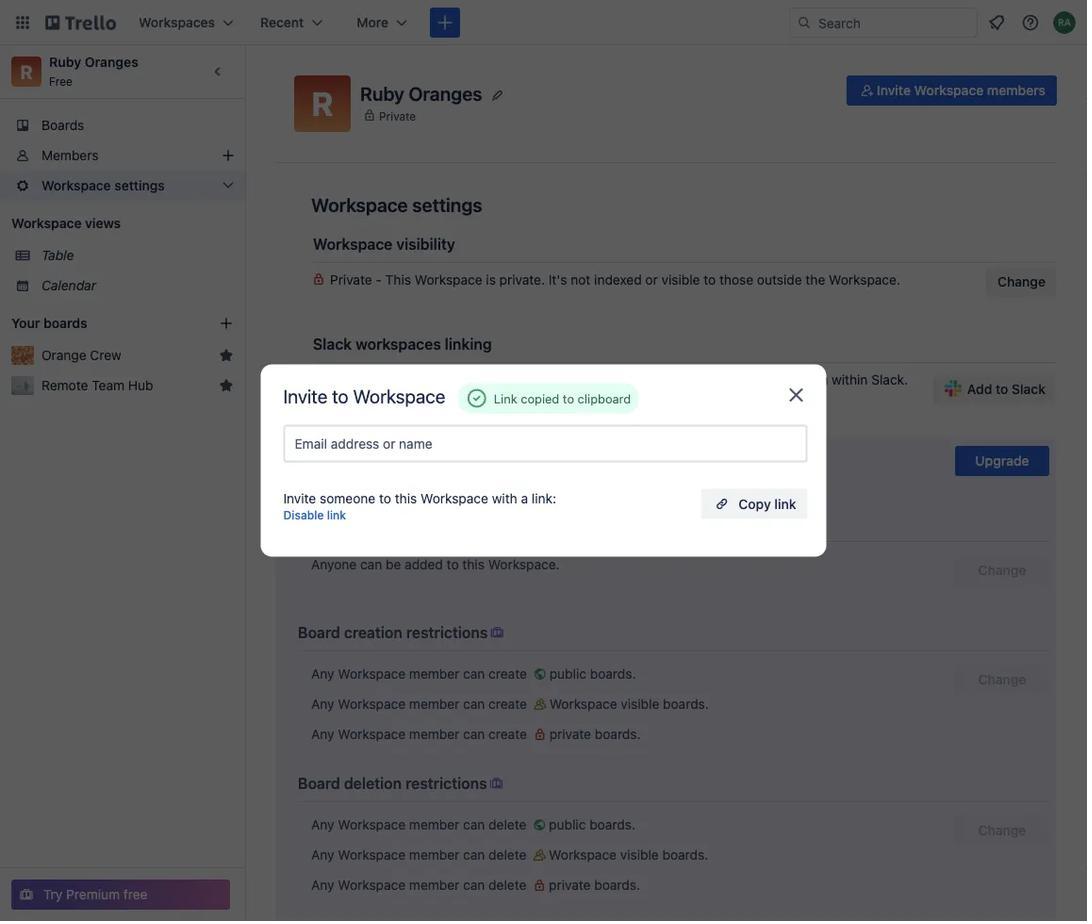 Task type: locate. For each thing, give the bounding box(es) containing it.
ruby up free
[[49, 54, 81, 70]]

private
[[550, 727, 592, 743], [549, 878, 591, 893]]

linking
[[445, 335, 492, 353]]

0 vertical spatial any workspace member can create
[[311, 667, 531, 682]]

1 vertical spatial this
[[463, 557, 485, 573]]

hub
[[128, 378, 153, 393]]

2 delete from the top
[[489, 848, 527, 863]]

4 any from the top
[[311, 818, 334, 833]]

sm image
[[531, 665, 550, 684], [531, 695, 550, 714], [531, 726, 550, 744], [487, 775, 506, 793], [530, 846, 549, 865], [530, 877, 549, 895]]

link for link your slack and trello workspaces together to collaborate on trello projects from within slack. learn more.
[[311, 372, 336, 388]]

1 horizontal spatial settings
[[491, 451, 540, 467]]

0 horizontal spatial slack
[[313, 335, 352, 353]]

boards.
[[590, 667, 636, 682], [663, 697, 709, 712], [595, 727, 641, 743], [590, 818, 636, 833], [663, 848, 709, 863], [595, 878, 641, 893]]

0 vertical spatial link
[[311, 372, 336, 388]]

members
[[42, 148, 99, 163]]

create for workspace visible boards.
[[489, 697, 527, 712]]

board
[[298, 624, 341, 642], [298, 775, 341, 793]]

trello right and
[[433, 372, 467, 388]]

2 starred icon image from the top
[[219, 378, 234, 393]]

r for r "button"
[[312, 84, 333, 123]]

to left those
[[704, 272, 716, 288]]

0 vertical spatial workspace visible boards.
[[550, 697, 709, 712]]

restrictions
[[475, 515, 556, 533], [406, 624, 488, 642], [406, 775, 487, 793]]

outside
[[758, 272, 803, 288]]

5 any from the top
[[311, 848, 334, 863]]

r inside "button"
[[312, 84, 333, 123]]

2 vertical spatial create
[[489, 727, 527, 743]]

0 vertical spatial private boards.
[[550, 727, 641, 743]]

change button
[[987, 267, 1058, 297], [956, 556, 1050, 586]]

upgrade for upgrade
[[976, 453, 1030, 469]]

2 public boards. from the top
[[549, 818, 636, 833]]

0 vertical spatial oranges
[[85, 54, 139, 70]]

members
[[988, 83, 1046, 98]]

0 vertical spatial create
[[489, 667, 527, 682]]

learn more. link
[[311, 391, 384, 407]]

any workspace member can create for workspace visible boards.
[[311, 697, 531, 712]]

public
[[550, 667, 587, 682], [549, 818, 586, 833]]

ruby inside ruby oranges free
[[49, 54, 81, 70]]

1 horizontal spatial workspace.
[[829, 272, 901, 288]]

to inside status
[[563, 392, 575, 406]]

oranges down create board or workspace icon
[[409, 82, 483, 104]]

2 horizontal spatial sm image
[[858, 81, 877, 100]]

1 any workspace member can delete from the top
[[311, 818, 530, 833]]

private for board deletion restrictions
[[549, 878, 591, 893]]

to right add
[[996, 382, 1009, 397]]

be
[[386, 557, 401, 573]]

oranges inside ruby oranges free
[[85, 54, 139, 70]]

link inside invite someone to this workspace with a link: disable link
[[327, 509, 346, 522]]

anyone can be added to this workspace.
[[311, 557, 560, 573]]

1 vertical spatial private
[[330, 272, 372, 288]]

0 vertical spatial board
[[298, 624, 341, 642]]

member
[[409, 667, 460, 682], [409, 697, 460, 712], [409, 727, 460, 743], [409, 818, 460, 833], [409, 848, 460, 863], [409, 878, 460, 893]]

board left creation
[[298, 624, 341, 642]]

5 member from the top
[[409, 848, 460, 863]]

2 vertical spatial any workspace member can create
[[311, 727, 531, 743]]

oranges for ruby oranges
[[409, 82, 483, 104]]

0 horizontal spatial ruby
[[49, 54, 81, 70]]

1 any workspace member can create from the top
[[311, 667, 531, 682]]

visibility
[[397, 235, 455, 253]]

copy link
[[739, 496, 797, 512]]

2 vertical spatial restrictions
[[406, 775, 487, 793]]

1 vertical spatial workspace visible boards.
[[549, 848, 709, 863]]

2 private from the top
[[549, 878, 591, 893]]

premium inside button
[[66, 887, 120, 903]]

0 vertical spatial settings
[[413, 193, 483, 216]]

r
[[20, 60, 33, 83], [312, 84, 333, 123]]

1 vertical spatial visible
[[621, 697, 660, 712]]

0 horizontal spatial r
[[20, 60, 33, 83]]

link inside status
[[494, 392, 518, 406]]

workspaces
[[356, 335, 441, 353]]

1 public boards. from the top
[[550, 667, 636, 682]]

can
[[360, 557, 382, 573], [463, 667, 485, 682], [463, 697, 485, 712], [463, 727, 485, 743], [463, 818, 485, 833], [463, 848, 485, 863], [463, 878, 485, 893]]

0 vertical spatial private
[[379, 109, 416, 122]]

2 vertical spatial invite
[[284, 491, 316, 506]]

1 vertical spatial link
[[494, 392, 518, 406]]

0 horizontal spatial upgrade
[[298, 451, 354, 467]]

1 vertical spatial delete
[[489, 848, 527, 863]]

any workspace member can delete for workspace visible boards.
[[311, 848, 530, 863]]

0 notifications image
[[986, 11, 1009, 34]]

premium right try
[[66, 887, 120, 903]]

1 vertical spatial starred icon image
[[219, 378, 234, 393]]

free
[[49, 75, 73, 88]]

3 any workspace member can delete from the top
[[311, 878, 530, 893]]

link
[[775, 496, 797, 512], [327, 509, 346, 522]]

0 vertical spatial workspace.
[[829, 272, 901, 288]]

restrictions down anyone can be added to this workspace.
[[406, 624, 488, 642]]

slack up the your at the top of the page
[[313, 335, 352, 353]]

1 horizontal spatial private
[[379, 109, 416, 122]]

upgrade inside 'button'
[[976, 453, 1030, 469]]

2 private boards. from the top
[[549, 878, 641, 893]]

2 trello from the left
[[710, 372, 744, 388]]

0 vertical spatial public boards.
[[550, 667, 636, 682]]

slack right add
[[1012, 382, 1046, 397]]

1 horizontal spatial link
[[494, 392, 518, 406]]

starred icon image
[[219, 348, 234, 363], [219, 378, 234, 393]]

3 create from the top
[[489, 727, 527, 743]]

1 change link from the top
[[956, 665, 1050, 695]]

1 horizontal spatial sm image
[[530, 816, 549, 835]]

trello
[[433, 372, 467, 388], [710, 372, 744, 388]]

0 vertical spatial private
[[550, 727, 592, 743]]

public boards. for board deletion restrictions
[[549, 818, 636, 833]]

membership
[[381, 515, 471, 533]]

1 horizontal spatial oranges
[[409, 82, 483, 104]]

private
[[379, 109, 416, 122], [330, 272, 372, 288]]

premium
[[374, 451, 432, 467], [66, 887, 120, 903]]

your
[[340, 372, 367, 388]]

1 vertical spatial sm image
[[488, 624, 507, 643]]

2 any workspace member can create from the top
[[311, 697, 531, 712]]

1 vertical spatial board
[[298, 775, 341, 793]]

1 vertical spatial public boards.
[[549, 818, 636, 833]]

0 vertical spatial r
[[20, 60, 33, 83]]

workspace. down the a
[[488, 557, 560, 573]]

1 vertical spatial private boards.
[[549, 878, 641, 893]]

slack up more.
[[370, 372, 403, 388]]

ruby
[[49, 54, 81, 70], [360, 82, 405, 104]]

3 delete from the top
[[489, 878, 527, 893]]

0 horizontal spatial private
[[330, 272, 372, 288]]

together
[[548, 372, 600, 388]]

1 create from the top
[[489, 667, 527, 682]]

try premium free
[[43, 887, 148, 903]]

ruby right r "button"
[[360, 82, 405, 104]]

1 vertical spatial private
[[549, 878, 591, 893]]

invite up disable
[[284, 491, 316, 506]]

0 vertical spatial sm image
[[858, 81, 877, 100]]

oranges
[[85, 54, 139, 70], [409, 82, 483, 104]]

1 vertical spatial any workspace member can create
[[311, 697, 531, 712]]

1 vertical spatial workspace.
[[488, 557, 560, 573]]

link inside link your slack and trello workspaces together to collaborate on trello projects from within slack. learn more.
[[311, 372, 336, 388]]

invite inside button
[[877, 83, 911, 98]]

1 vertical spatial create
[[489, 697, 527, 712]]

create board or workspace image
[[436, 13, 455, 32]]

1 horizontal spatial link
[[775, 496, 797, 512]]

link up learn
[[311, 372, 336, 388]]

0 vertical spatial ruby
[[49, 54, 81, 70]]

2 create from the top
[[489, 697, 527, 712]]

3 member from the top
[[409, 727, 460, 743]]

link copied to clipboard status
[[458, 384, 639, 414]]

settings
[[413, 193, 483, 216], [491, 451, 540, 467]]

0 horizontal spatial link
[[311, 372, 336, 388]]

to up the clipboard
[[604, 372, 616, 388]]

0 vertical spatial starred icon image
[[219, 348, 234, 363]]

0 horizontal spatial settings
[[413, 193, 483, 216]]

r for the 'r' link
[[20, 60, 33, 83]]

to right the 'someone'
[[379, 491, 392, 506]]

0 horizontal spatial link
[[327, 509, 346, 522]]

to right added
[[447, 557, 459, 573]]

create
[[489, 667, 527, 682], [489, 697, 527, 712], [489, 727, 527, 743]]

private left the -
[[330, 272, 372, 288]]

link:
[[532, 491, 557, 506]]

1 vertical spatial r
[[312, 84, 333, 123]]

premium left "for"
[[374, 451, 432, 467]]

2 board from the top
[[298, 775, 341, 793]]

restrictions down the a
[[475, 515, 556, 533]]

disable
[[284, 509, 324, 522]]

anyone
[[311, 557, 357, 573]]

2 workspace visible boards. from the top
[[549, 848, 709, 863]]

1 board from the top
[[298, 624, 341, 642]]

sm image
[[858, 81, 877, 100], [488, 624, 507, 643], [530, 816, 549, 835]]

any workspace member can delete
[[311, 818, 530, 833], [311, 848, 530, 863], [311, 878, 530, 893]]

upgrade button
[[956, 446, 1050, 476]]

link down the 'someone'
[[327, 509, 346, 522]]

1 horizontal spatial ruby
[[360, 82, 405, 104]]

1 private boards. from the top
[[550, 727, 641, 743]]

not
[[571, 272, 591, 288]]

workspace visibility
[[313, 235, 455, 253]]

0 vertical spatial change button
[[987, 267, 1058, 297]]

board for board creation restrictions
[[298, 624, 341, 642]]

add board image
[[219, 316, 234, 331]]

2 vertical spatial visible
[[621, 848, 659, 863]]

1 horizontal spatial trello
[[710, 372, 744, 388]]

1 public from the top
[[550, 667, 587, 682]]

ruby oranges link
[[49, 54, 139, 70]]

0 horizontal spatial premium
[[66, 887, 120, 903]]

visible
[[662, 272, 700, 288], [621, 697, 660, 712], [621, 848, 659, 863]]

settings up the a
[[491, 451, 540, 467]]

1 delete from the top
[[489, 818, 527, 833]]

1 vertical spatial public
[[549, 818, 586, 833]]

try premium free button
[[11, 880, 230, 910]]

1 vertical spatial change button
[[956, 556, 1050, 586]]

any
[[311, 667, 334, 682], [311, 697, 334, 712], [311, 727, 334, 743], [311, 818, 334, 833], [311, 848, 334, 863], [311, 878, 334, 893]]

1 vertical spatial invite
[[284, 385, 328, 408]]

this right added
[[463, 557, 485, 573]]

is
[[486, 272, 496, 288]]

this
[[386, 272, 411, 288]]

change button for workspace visibility
[[987, 267, 1058, 297]]

2 vertical spatial delete
[[489, 878, 527, 893]]

0 vertical spatial invite
[[877, 83, 911, 98]]

2 change link from the top
[[956, 816, 1050, 846]]

workspace visible boards. for board deletion restrictions
[[549, 848, 709, 863]]

0 vertical spatial any workspace member can delete
[[311, 818, 530, 833]]

-
[[376, 272, 382, 288]]

ruby oranges free
[[49, 54, 139, 88]]

primary element
[[0, 0, 1088, 45]]

public for board creation restrictions
[[550, 667, 587, 682]]

1 horizontal spatial slack
[[370, 372, 403, 388]]

upgrade down add to slack link
[[976, 453, 1030, 469]]

0 horizontal spatial workspace.
[[488, 557, 560, 573]]

1 vertical spatial settings
[[491, 451, 540, 467]]

3 any from the top
[[311, 727, 334, 743]]

invite inside invite someone to this workspace with a link: disable link
[[284, 491, 316, 506]]

workspace
[[915, 83, 984, 98], [311, 193, 408, 216], [11, 216, 82, 231], [313, 235, 393, 253], [415, 272, 483, 288], [353, 385, 446, 408], [421, 491, 489, 506], [298, 515, 378, 533], [338, 667, 406, 682], [338, 697, 406, 712], [550, 697, 618, 712], [338, 727, 406, 743], [338, 818, 406, 833], [338, 848, 406, 863], [549, 848, 617, 863], [338, 878, 406, 893]]

0 vertical spatial this
[[395, 491, 417, 506]]

1 horizontal spatial premium
[[374, 451, 432, 467]]

1 workspace visible boards. from the top
[[550, 697, 709, 712]]

added
[[405, 557, 443, 573]]

this
[[395, 491, 417, 506], [463, 557, 485, 573]]

free
[[124, 887, 148, 903]]

private down ruby oranges on the left top of page
[[379, 109, 416, 122]]

0 vertical spatial restrictions
[[475, 515, 556, 533]]

oranges up boards link at top left
[[85, 54, 139, 70]]

restrictions right deletion
[[406, 775, 487, 793]]

copy
[[739, 496, 772, 512]]

disable link button
[[284, 506, 346, 525]]

3 any workspace member can create from the top
[[311, 727, 531, 743]]

any workspace member can create for private boards.
[[311, 727, 531, 743]]

1 horizontal spatial r
[[312, 84, 333, 123]]

link down workspaces on the top of page
[[494, 392, 518, 406]]

1 vertical spatial ruby
[[360, 82, 405, 104]]

1 vertical spatial restrictions
[[406, 624, 488, 642]]

0 horizontal spatial trello
[[433, 372, 467, 388]]

change link for board creation restrictions
[[956, 665, 1050, 695]]

indexed
[[595, 272, 642, 288]]

2 any workspace member can delete from the top
[[311, 848, 530, 863]]

remote
[[42, 378, 88, 393]]

0 vertical spatial change link
[[956, 665, 1050, 695]]

0 horizontal spatial this
[[395, 491, 417, 506]]

trello right on
[[710, 372, 744, 388]]

creation
[[344, 624, 403, 642]]

r link
[[11, 57, 42, 87]]

invite someone to this workspace with a link: disable link
[[284, 491, 557, 522]]

any workspace member can delete for public boards.
[[311, 818, 530, 833]]

1 vertical spatial any workspace member can delete
[[311, 848, 530, 863]]

slack inside link your slack and trello workspaces together to collaborate on trello projects from within slack. learn more.
[[370, 372, 403, 388]]

invite left the your at the top of the page
[[284, 385, 328, 408]]

link right copy at right bottom
[[775, 496, 797, 512]]

2 vertical spatial sm image
[[530, 816, 549, 835]]

your
[[11, 316, 40, 331]]

1 horizontal spatial this
[[463, 557, 485, 573]]

this up the membership
[[395, 491, 417, 506]]

1 vertical spatial premium
[[66, 887, 120, 903]]

any workspace member can delete for private boards.
[[311, 878, 530, 893]]

0 vertical spatial public
[[550, 667, 587, 682]]

public boards. for board creation restrictions
[[550, 667, 636, 682]]

link
[[311, 372, 336, 388], [494, 392, 518, 406]]

6 member from the top
[[409, 878, 460, 893]]

upgrade for upgrade to premium for more settings
[[298, 451, 354, 467]]

to down together on the top right
[[563, 392, 575, 406]]

settings up visibility
[[413, 193, 483, 216]]

1 vertical spatial change link
[[956, 816, 1050, 846]]

workspace. right the
[[829, 272, 901, 288]]

link for link copied to clipboard
[[494, 392, 518, 406]]

1 private from the top
[[550, 727, 592, 743]]

invite down search field
[[877, 83, 911, 98]]

2 public from the top
[[549, 818, 586, 833]]

upgrade up the 'someone'
[[298, 451, 354, 467]]

change link
[[956, 665, 1050, 695], [956, 816, 1050, 846]]

create for private boards.
[[489, 727, 527, 743]]

0 horizontal spatial oranges
[[85, 54, 139, 70]]

invite to workspace
[[284, 385, 446, 408]]

to
[[704, 272, 716, 288], [604, 372, 616, 388], [996, 382, 1009, 397], [332, 385, 349, 408], [563, 392, 575, 406], [357, 451, 371, 467], [379, 491, 392, 506], [447, 557, 459, 573]]

1 starred icon image from the top
[[219, 348, 234, 363]]

any workspace member can create for public boards.
[[311, 667, 531, 682]]

link inside copy link button
[[775, 496, 797, 512]]

workspace.
[[829, 272, 901, 288], [488, 557, 560, 573]]

board left deletion
[[298, 775, 341, 793]]

1 vertical spatial oranges
[[409, 82, 483, 104]]

1 horizontal spatial upgrade
[[976, 453, 1030, 469]]

invite
[[877, 83, 911, 98], [284, 385, 328, 408], [284, 491, 316, 506]]

your boards with 2 items element
[[11, 312, 191, 335]]

2 vertical spatial any workspace member can delete
[[311, 878, 530, 893]]

try
[[43, 887, 63, 903]]

restrictions for board creation restrictions
[[406, 624, 488, 642]]

0 vertical spatial delete
[[489, 818, 527, 833]]

or
[[646, 272, 658, 288]]

2 horizontal spatial slack
[[1012, 382, 1046, 397]]



Task type: describe. For each thing, give the bounding box(es) containing it.
private for board creation restrictions
[[550, 727, 592, 743]]

link your slack and trello workspaces together to collaborate on trello projects from within slack. learn more.
[[311, 372, 909, 407]]

restrictions for workspace membership restrictions
[[475, 515, 556, 533]]

workspaces
[[470, 372, 545, 388]]

private.
[[500, 272, 545, 288]]

private boards. for board deletion restrictions
[[549, 878, 641, 893]]

delete for private boards.
[[489, 878, 527, 893]]

invite workspace members
[[877, 83, 1046, 98]]

those
[[720, 272, 754, 288]]

private for private - this workspace is private. it's not indexed or visible to those outside the workspace.
[[330, 272, 372, 288]]

workspace settings
[[311, 193, 483, 216]]

slack for add
[[1012, 382, 1046, 397]]

invite for invite to workspace
[[284, 385, 328, 408]]

board creation restrictions
[[298, 624, 488, 642]]

your boards
[[11, 316, 87, 331]]

slack for link
[[370, 372, 403, 388]]

copy link button
[[701, 489, 808, 519]]

with
[[492, 491, 518, 506]]

clipboard
[[578, 392, 631, 406]]

public for board deletion restrictions
[[549, 818, 586, 833]]

close image
[[785, 384, 808, 407]]

it's
[[549, 272, 568, 288]]

starred icon image for remote team hub
[[219, 378, 234, 393]]

collaborate
[[620, 372, 688, 388]]

workspace navigation collapse icon image
[[206, 58, 232, 85]]

orange
[[42, 348, 86, 363]]

change button for workspace membership restrictions
[[956, 556, 1050, 586]]

more.
[[349, 391, 384, 407]]

on
[[691, 372, 707, 388]]

this inside invite someone to this workspace with a link: disable link
[[395, 491, 417, 506]]

for
[[436, 451, 453, 467]]

workspace views
[[11, 216, 121, 231]]

add to slack link
[[934, 375, 1058, 405]]

create for public boards.
[[489, 667, 527, 682]]

workspace membership restrictions
[[298, 515, 556, 533]]

search image
[[797, 15, 812, 30]]

1 trello from the left
[[433, 372, 467, 388]]

ruby oranges
[[360, 82, 483, 104]]

remote team hub
[[42, 378, 153, 393]]

add
[[968, 382, 993, 397]]

copied
[[521, 392, 560, 406]]

ruby anderson (rubyanderson7) image
[[1054, 11, 1077, 34]]

to inside invite someone to this workspace with a link: disable link
[[379, 491, 392, 506]]

visible for board deletion restrictions
[[621, 848, 659, 863]]

table link
[[42, 246, 234, 265]]

add to slack
[[968, 382, 1046, 397]]

starred icon image for orange crew
[[219, 348, 234, 363]]

1 member from the top
[[409, 667, 460, 682]]

and
[[407, 372, 430, 388]]

restrictions for board deletion restrictions
[[406, 775, 487, 793]]

ruby for ruby oranges
[[360, 82, 405, 104]]

boards
[[43, 316, 87, 331]]

to up the 'someone'
[[357, 451, 371, 467]]

delete for workspace visible boards.
[[489, 848, 527, 863]]

0 vertical spatial visible
[[662, 272, 700, 288]]

workspace inside button
[[915, 83, 984, 98]]

link copied to clipboard
[[494, 392, 631, 406]]

remote team hub button
[[42, 376, 211, 395]]

private for private
[[379, 109, 416, 122]]

2 any from the top
[[311, 697, 334, 712]]

1 any from the top
[[311, 667, 334, 682]]

0 horizontal spatial sm image
[[488, 624, 507, 643]]

invite for invite workspace members
[[877, 83, 911, 98]]

projects
[[747, 372, 797, 388]]

change link for board deletion restrictions
[[956, 816, 1050, 846]]

r button
[[294, 75, 351, 132]]

6 any from the top
[[311, 878, 334, 893]]

to left more.
[[332, 385, 349, 408]]

views
[[85, 216, 121, 231]]

board deletion restrictions
[[298, 775, 487, 793]]

learn
[[311, 391, 346, 407]]

table
[[42, 248, 74, 263]]

calendar
[[42, 278, 96, 293]]

someone
[[320, 491, 376, 506]]

private - this workspace is private. it's not indexed or visible to those outside the workspace.
[[330, 272, 901, 288]]

invite workspace members button
[[847, 75, 1058, 106]]

upgrade to premium for more settings
[[298, 451, 540, 467]]

boards link
[[0, 110, 245, 141]]

calendar link
[[42, 276, 234, 295]]

Search field
[[812, 8, 977, 37]]

from
[[800, 372, 829, 388]]

deletion
[[344, 775, 402, 793]]

a
[[521, 491, 528, 506]]

workspace inside invite someone to this workspace with a link: disable link
[[421, 491, 489, 506]]

slack.
[[872, 372, 909, 388]]

slack workspaces linking
[[313, 335, 492, 353]]

within
[[832, 372, 868, 388]]

oranges for ruby oranges free
[[85, 54, 139, 70]]

boards
[[42, 117, 84, 133]]

team
[[92, 378, 125, 393]]

more
[[456, 451, 487, 467]]

to inside link your slack and trello workspaces together to collaborate on trello projects from within slack. learn more.
[[604, 372, 616, 388]]

workspace visible boards. for board creation restrictions
[[550, 697, 709, 712]]

0 vertical spatial premium
[[374, 451, 432, 467]]

sm image inside invite workspace members button
[[858, 81, 877, 100]]

ruby for ruby oranges free
[[49, 54, 81, 70]]

4 member from the top
[[409, 818, 460, 833]]

open information menu image
[[1022, 13, 1041, 32]]

visible for board creation restrictions
[[621, 697, 660, 712]]

2 member from the top
[[409, 697, 460, 712]]

delete for public boards.
[[489, 818, 527, 833]]

Email address or name text field
[[295, 431, 804, 457]]

members link
[[0, 141, 245, 171]]

orange crew
[[42, 348, 122, 363]]

the
[[806, 272, 826, 288]]

sparkle image
[[266, 448, 290, 473]]

private boards. for board creation restrictions
[[550, 727, 641, 743]]

crew
[[90, 348, 122, 363]]

board for board deletion restrictions
[[298, 775, 341, 793]]

orange crew button
[[42, 346, 211, 365]]



Task type: vqa. For each thing, say whether or not it's contained in the screenshot.
training
no



